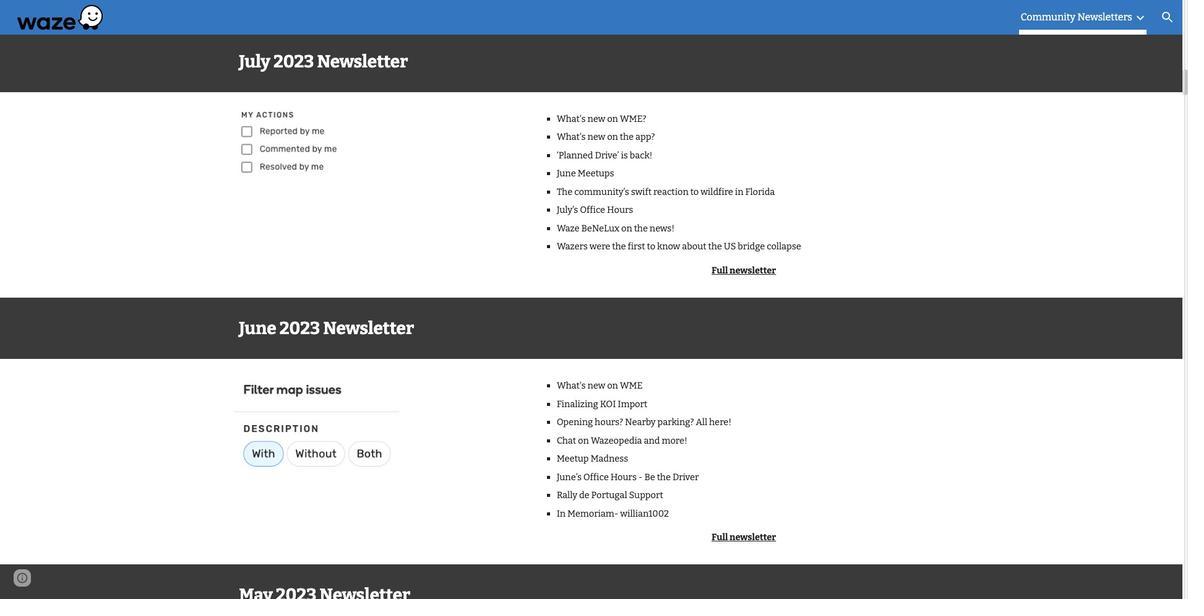 Task type: locate. For each thing, give the bounding box(es) containing it.
new up finalizing koi import
[[588, 380, 606, 391]]

0 vertical spatial to
[[691, 186, 699, 197]]

0 vertical spatial full
[[712, 265, 728, 276]]

first
[[628, 241, 646, 252]]

finalizing
[[557, 399, 599, 410]]

1 full newsletter from the top
[[712, 265, 777, 276]]

to for know
[[647, 241, 656, 252]]

1 vertical spatial what's
[[557, 132, 586, 143]]

to left the wildfire
[[691, 186, 699, 197]]

0 vertical spatial what's
[[557, 113, 586, 124]]

1 vertical spatial 2023
[[280, 318, 320, 339]]

koi
[[600, 399, 616, 410]]

hours for portugal
[[611, 472, 637, 483]]

1 vertical spatial newsletter
[[323, 318, 414, 339]]

1 what's from the top
[[557, 113, 586, 124]]

what's new on the app?
[[557, 132, 655, 143]]

were
[[590, 241, 611, 252]]

full newsletter
[[712, 265, 777, 276], [712, 532, 777, 543]]

wme?
[[620, 113, 647, 124]]

1 vertical spatial full newsletter link
[[712, 532, 777, 543]]

newsletter for in memoriam- willian1002
[[730, 532, 777, 543]]

'planned drive' is back!
[[557, 150, 653, 161]]

wme
[[620, 380, 643, 391]]

0 vertical spatial new
[[588, 113, 606, 124]]

willian1002
[[621, 508, 669, 519]]

newsletter
[[317, 51, 408, 72], [323, 318, 414, 339]]

office for june's
[[584, 472, 609, 483]]

in
[[735, 186, 744, 197]]

full
[[712, 265, 728, 276], [712, 532, 728, 543]]

2 full newsletter link from the top
[[712, 532, 777, 543]]

0 vertical spatial 2023
[[274, 51, 314, 72]]

to
[[691, 186, 699, 197], [647, 241, 656, 252]]

newsletter
[[730, 265, 777, 276], [730, 532, 777, 543]]

2023 for june
[[280, 318, 320, 339]]

to right 'first' on the right
[[647, 241, 656, 252]]

the community's swift reaction to wildfire in florida
[[557, 186, 775, 197]]

community newsletters
[[1021, 11, 1133, 23]]

site home image
[[10, 0, 105, 35]]

de
[[580, 490, 590, 501]]

waze benelux on the news!
[[557, 223, 675, 234]]

on
[[608, 113, 619, 124], [608, 132, 619, 143], [622, 223, 633, 234], [608, 380, 619, 391], [578, 435, 589, 446]]

import
[[618, 399, 648, 410]]

more!
[[662, 435, 688, 446]]

office for july's
[[580, 205, 606, 216]]

june
[[557, 168, 576, 179], [239, 318, 277, 339]]

july 2023 newsletter
[[239, 51, 411, 72]]

the left 'first' on the right
[[613, 241, 626, 252]]

1 vertical spatial full newsletter
[[712, 532, 777, 543]]

0 horizontal spatial june
[[239, 318, 277, 339]]

finalizing koi import
[[557, 399, 648, 410]]

florida
[[746, 186, 775, 197]]

wildfire
[[701, 186, 734, 197]]

0 vertical spatial full newsletter
[[712, 265, 777, 276]]

2 full newsletter from the top
[[712, 532, 777, 543]]

office down meetup madness
[[584, 472, 609, 483]]

here!
[[710, 417, 732, 428]]

june meetups
[[557, 168, 615, 179]]

0 vertical spatial newsletter
[[730, 265, 777, 276]]

1 vertical spatial to
[[647, 241, 656, 252]]

june 2023 newsletter
[[239, 318, 417, 339]]

0 vertical spatial office
[[580, 205, 606, 216]]

0 vertical spatial newsletter
[[317, 51, 408, 72]]

newsletter for wazers were the first to know about the us bridge collapse
[[730, 265, 777, 276]]

memoriam-
[[568, 508, 619, 519]]

2 newsletter from the top
[[730, 532, 777, 543]]

-
[[639, 472, 643, 483]]

be
[[645, 472, 656, 483]]

new for the
[[588, 132, 606, 143]]

wazers
[[557, 241, 588, 252]]

on up drive' at the top of the page
[[608, 132, 619, 143]]

new up what's new on the app?
[[588, 113, 606, 124]]

0 horizontal spatial to
[[647, 241, 656, 252]]

community's
[[575, 186, 630, 197]]

3 new from the top
[[588, 380, 606, 391]]

what's new on wme
[[557, 380, 643, 391]]

hours
[[607, 205, 634, 216], [611, 472, 637, 483]]

1 vertical spatial new
[[588, 132, 606, 143]]

on left the wme
[[608, 380, 619, 391]]

new down what's new on wme?
[[588, 132, 606, 143]]

1 vertical spatial full
[[712, 532, 728, 543]]

1 horizontal spatial to
[[691, 186, 699, 197]]

0 vertical spatial full newsletter link
[[712, 265, 777, 276]]

office
[[580, 205, 606, 216], [584, 472, 609, 483]]

1 vertical spatial hours
[[611, 472, 637, 483]]

wazeopedia
[[591, 435, 642, 446]]

1 horizontal spatial june
[[557, 168, 576, 179]]

hours left -
[[611, 472, 637, 483]]

june for june meetups
[[557, 168, 576, 179]]

new for wme
[[588, 380, 606, 391]]

1 newsletter from the top
[[730, 265, 777, 276]]

2 vertical spatial new
[[588, 380, 606, 391]]

2 new from the top
[[588, 132, 606, 143]]

on for what's new on the app?
[[608, 132, 619, 143]]

the up is
[[620, 132, 634, 143]]

opening hours? nearby parking? all here!
[[557, 417, 732, 428]]

know
[[658, 241, 681, 252]]

on for waze benelux on the news!
[[622, 223, 633, 234]]

on up 'first' on the right
[[622, 223, 633, 234]]

swift
[[631, 186, 652, 197]]

1 full newsletter link from the top
[[712, 265, 777, 276]]

the
[[620, 132, 634, 143], [634, 223, 648, 234], [613, 241, 626, 252], [709, 241, 722, 252], [657, 472, 671, 483]]

new for wme?
[[588, 113, 606, 124]]

2023
[[274, 51, 314, 72], [280, 318, 320, 339]]

1 new from the top
[[588, 113, 606, 124]]

0 vertical spatial hours
[[607, 205, 634, 216]]

in memoriam- willian1002
[[557, 508, 669, 519]]

2 vertical spatial what's
[[557, 380, 586, 391]]

1 vertical spatial newsletter
[[730, 532, 777, 543]]

hours up waze benelux on the news!
[[607, 205, 634, 216]]

1 vertical spatial office
[[584, 472, 609, 483]]

1 vertical spatial june
[[239, 318, 277, 339]]

hours for on
[[607, 205, 634, 216]]

community
[[1021, 11, 1076, 23]]

what's
[[557, 113, 586, 124], [557, 132, 586, 143], [557, 380, 586, 391]]

newsletter for june 2023 newsletter
[[323, 318, 414, 339]]

new
[[588, 113, 606, 124], [588, 132, 606, 143], [588, 380, 606, 391]]

2 what's from the top
[[557, 132, 586, 143]]

3 what's from the top
[[557, 380, 586, 391]]

waze
[[557, 223, 580, 234]]

the right be
[[657, 472, 671, 483]]

office up benelux
[[580, 205, 606, 216]]

on up what's new on the app?
[[608, 113, 619, 124]]

1 full from the top
[[712, 265, 728, 276]]

rally de portugal support
[[557, 490, 664, 501]]

0 vertical spatial june
[[557, 168, 576, 179]]

app?
[[636, 132, 655, 143]]

drive'
[[595, 150, 619, 161]]

in
[[557, 508, 566, 519]]

full newsletter link
[[712, 265, 777, 276], [712, 532, 777, 543]]

2 full from the top
[[712, 532, 728, 543]]



Task type: vqa. For each thing, say whether or not it's contained in the screenshot.
Ireland
no



Task type: describe. For each thing, give the bounding box(es) containing it.
expand/collapse image
[[1134, 10, 1149, 25]]

june's office hours - be the driver
[[557, 472, 699, 483]]

newsletter for july 2023 newsletter
[[317, 51, 408, 72]]

nearby
[[625, 417, 656, 428]]

benelux
[[582, 223, 620, 234]]

hours?
[[595, 417, 624, 428]]

full for waze benelux on the news!
[[712, 265, 728, 276]]

the
[[557, 186, 573, 197]]

what's for what's new on the app?
[[557, 132, 586, 143]]

bridge
[[738, 241, 765, 252]]

meetup
[[557, 453, 589, 464]]

meetups
[[578, 168, 615, 179]]

what's for what's new on wme?
[[557, 113, 586, 124]]

july's office hours
[[557, 205, 634, 216]]

full newsletter for in memoriam- willian1002
[[712, 532, 777, 543]]

full for rally de portugal support
[[712, 532, 728, 543]]

is
[[621, 150, 628, 161]]

chat
[[557, 435, 577, 446]]

july
[[239, 51, 271, 72]]

the left us
[[709, 241, 722, 252]]

wazers were the first to know about the us bridge collapse
[[557, 241, 802, 252]]

full newsletter for wazers were the first to know about the us bridge collapse
[[712, 265, 777, 276]]

madness
[[591, 453, 629, 464]]

june's
[[557, 472, 582, 483]]

us
[[724, 241, 737, 252]]

the up 'first' on the right
[[634, 223, 648, 234]]

back!
[[630, 150, 653, 161]]

community newsletters link
[[1021, 9, 1133, 26]]

on for what's new on wme
[[608, 380, 619, 391]]

what's for what's new on wme
[[557, 380, 586, 391]]

on for what's new on wme?
[[608, 113, 619, 124]]

full newsletter link for wazers were the first to know about the us bridge collapse
[[712, 265, 777, 276]]

what's new on wme?
[[557, 113, 647, 124]]

meetup madness
[[557, 453, 629, 464]]

all
[[696, 417, 708, 428]]

newsletters
[[1078, 11, 1133, 23]]

full newsletter link for in memoriam- willian1002
[[712, 532, 777, 543]]

news!
[[650, 223, 675, 234]]

to for wildfire
[[691, 186, 699, 197]]

2023 for july
[[274, 51, 314, 72]]

driver
[[673, 472, 699, 483]]

parking?
[[658, 417, 694, 428]]

portugal
[[592, 490, 628, 501]]

june for june 2023 newsletter
[[239, 318, 277, 339]]

about
[[682, 241, 707, 252]]

rally
[[557, 490, 578, 501]]

and
[[644, 435, 660, 446]]

support
[[629, 490, 664, 501]]

reaction
[[654, 186, 689, 197]]

chat on wazeopedia and more!
[[557, 435, 688, 446]]

'planned
[[557, 150, 593, 161]]

collapse
[[767, 241, 802, 252]]

opening
[[557, 417, 593, 428]]

on right chat
[[578, 435, 589, 446]]

july's
[[557, 205, 579, 216]]



